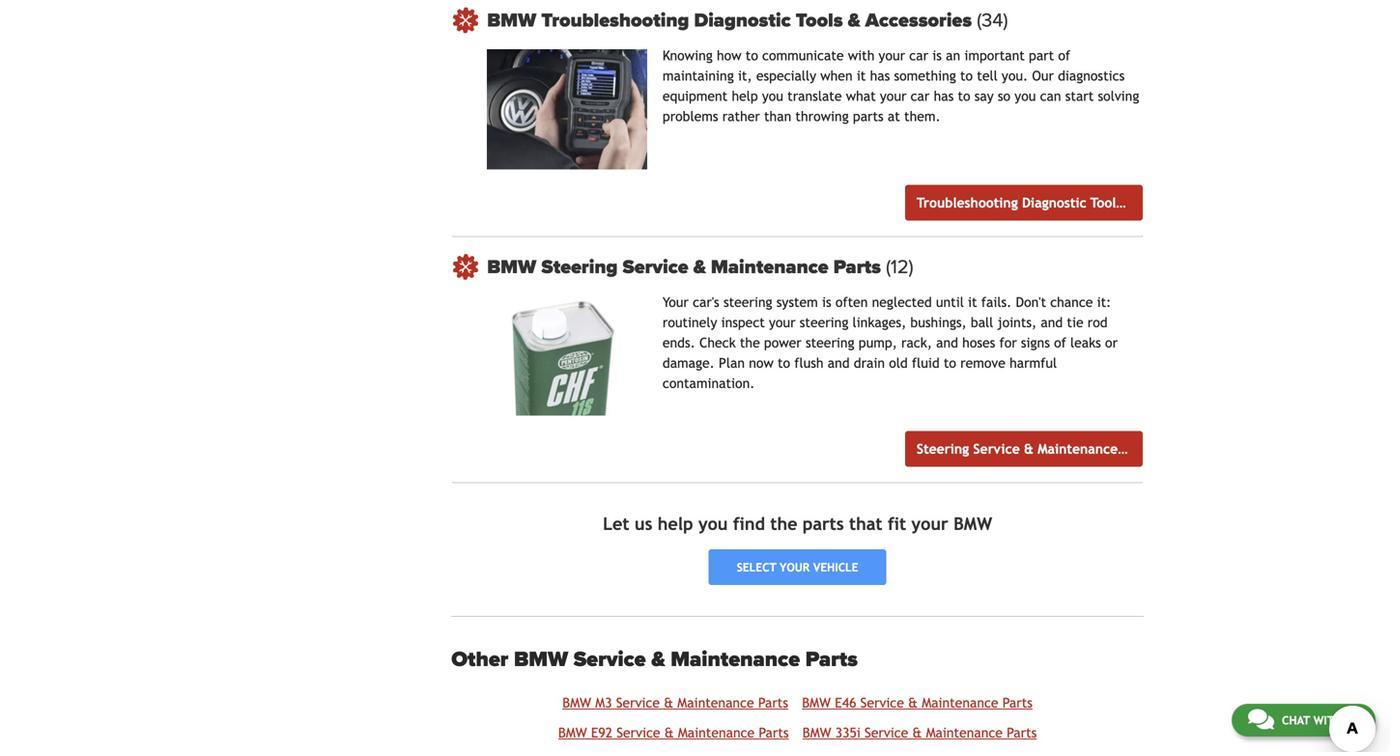 Task type: vqa. For each thing, say whether or not it's contained in the screenshot.
bottommost Fuse
no



Task type: locate. For each thing, give the bounding box(es) containing it.
0 vertical spatial parts
[[853, 109, 884, 124]]

help right 'us'
[[658, 514, 694, 535]]

1 vertical spatial it
[[968, 295, 978, 310]]

now
[[749, 355, 774, 371]]

0 horizontal spatial with
[[848, 48, 875, 63]]

0 vertical spatial has
[[870, 68, 890, 83]]

service for bmw 335i service & maintenance parts
[[865, 726, 909, 741]]

1 horizontal spatial with
[[1314, 714, 1343, 728]]

service right the e92
[[617, 726, 661, 741]]

and down the bushings,
[[937, 335, 959, 351]]

1 vertical spatial steering
[[800, 315, 849, 330]]

don't
[[1016, 295, 1047, 310]]

it,
[[738, 68, 753, 83]]

parts down what in the top right of the page
[[853, 109, 884, 124]]

rack,
[[902, 335, 933, 351]]

1 horizontal spatial tools
[[1091, 195, 1123, 210]]

bmw for bmw                                                                                    troubleshooting diagnostic tools & accessories
[[487, 9, 537, 32]]

it:
[[1098, 295, 1112, 310]]

0 horizontal spatial the
[[740, 335, 760, 351]]

0 vertical spatial accessories
[[866, 9, 972, 32]]

0 horizontal spatial accessories
[[866, 9, 972, 32]]

& for bmw                                                                                    steering service & maintenance parts
[[694, 255, 706, 279]]

the down inspect
[[740, 335, 760, 351]]

find
[[733, 514, 765, 535]]

0 horizontal spatial help
[[658, 514, 694, 535]]

ball
[[971, 315, 994, 330]]

1 horizontal spatial parts
[[853, 109, 884, 124]]

0 horizontal spatial it
[[857, 68, 866, 83]]

1 vertical spatial of
[[1055, 335, 1067, 351]]

0 vertical spatial is
[[933, 48, 942, 63]]

bmw m3 service & maintenance parts
[[563, 696, 789, 711]]

parts
[[853, 109, 884, 124], [803, 514, 844, 535]]

us
[[1346, 714, 1360, 728]]

0 horizontal spatial troubleshooting
[[542, 9, 689, 32]]

troubleshooting diagnostic tools & accessories thumbnail image image
[[487, 49, 647, 169]]

your right select
[[780, 561, 810, 575]]

1 vertical spatial parts
[[803, 514, 844, 535]]

steering
[[542, 255, 618, 279], [917, 442, 970, 457]]

0 vertical spatial of
[[1059, 48, 1071, 63]]

1 horizontal spatial accessories
[[1140, 195, 1212, 210]]

service right 335i
[[865, 726, 909, 741]]

knowing how to communicate with your car is an important part of maintaining it, especially when it has something to tell you. our diagnostics equipment help you translate what your car has to say so you can start solving problems rather than throwing parts at them.
[[663, 48, 1140, 124]]

and left tie
[[1041, 315, 1063, 330]]

& for bmw e46 service & maintenance parts
[[909, 696, 918, 711]]

2 vertical spatial and
[[828, 355, 850, 371]]

0 horizontal spatial and
[[828, 355, 850, 371]]

& for bmw e92 service & maintenance parts
[[665, 726, 674, 741]]

0 vertical spatial help
[[732, 88, 758, 104]]

with up when
[[848, 48, 875, 63]]

1 horizontal spatial has
[[934, 88, 954, 104]]

1 horizontal spatial you
[[762, 88, 784, 104]]

it inside knowing how to communicate with your car is an important part of maintaining it, especially when it has something to tell you. our diagnostics equipment help you translate what your car has to say so you can start solving problems rather than throwing parts at them.
[[857, 68, 866, 83]]

service right m3
[[616, 696, 660, 711]]

m3
[[596, 696, 612, 711]]

rod
[[1088, 315, 1108, 330]]

to
[[746, 48, 759, 63], [961, 68, 973, 83], [958, 88, 971, 104], [778, 355, 791, 371], [944, 355, 957, 371]]

bmw e46 service & maintenance parts
[[802, 696, 1033, 711]]

your car's steering system is often neglected until it fails. don't chance it: routinely inspect your steering linkages, bushings, ball joints, and tie rod ends. check the power steering pump, rack, and hoses for signs of leaks or damage. plan now to flush and drain old fluid to remove harmful contamination.
[[663, 295, 1118, 391]]

steering down the fluid at the top
[[917, 442, 970, 457]]

1 horizontal spatial it
[[968, 295, 978, 310]]

service up your
[[623, 255, 689, 279]]

power
[[764, 335, 802, 351]]

it inside "your car's steering system is often neglected until it fails. don't chance it: routinely inspect your steering linkages, bushings, ball joints, and tie rod ends. check the power steering pump, rack, and hoses for signs of leaks or damage. plan now to flush and drain old fluid to remove harmful contamination."
[[968, 295, 978, 310]]

maintenance for other bmw service & maintenance parts
[[671, 648, 800, 673]]

1 horizontal spatial troubleshooting
[[917, 195, 1018, 210]]

help down it,
[[732, 88, 758, 104]]

0 vertical spatial and
[[1041, 315, 1063, 330]]

let
[[603, 514, 630, 535]]

our
[[1033, 68, 1054, 83]]

0 vertical spatial the
[[740, 335, 760, 351]]

bmw m3 service & maintenance parts link
[[563, 696, 789, 711]]

& for other bmw service & maintenance parts
[[652, 648, 666, 673]]

tools
[[796, 9, 843, 32], [1091, 195, 1123, 210]]

steering down system
[[800, 315, 849, 330]]

you
[[762, 88, 784, 104], [1015, 88, 1036, 104], [699, 514, 728, 535]]

1 horizontal spatial help
[[732, 88, 758, 104]]

0 horizontal spatial diagnostic
[[694, 9, 791, 32]]

something
[[894, 68, 957, 83]]

0 vertical spatial tools
[[796, 9, 843, 32]]

2 horizontal spatial you
[[1015, 88, 1036, 104]]

maintenance for bmw e46 service & maintenance parts
[[922, 696, 999, 711]]

1 horizontal spatial diagnostic
[[1022, 195, 1087, 210]]

chat with us link
[[1232, 705, 1376, 737]]

steering up the "flush"
[[806, 335, 855, 351]]

has up what in the top right of the page
[[870, 68, 890, 83]]

car
[[910, 48, 929, 63], [911, 88, 930, 104]]

1 horizontal spatial is
[[933, 48, 942, 63]]

0 horizontal spatial steering
[[542, 255, 618, 279]]

service down 'remove' on the top right of the page
[[974, 442, 1020, 457]]

with
[[848, 48, 875, 63], [1314, 714, 1343, 728]]

car's
[[693, 295, 720, 310]]

2 horizontal spatial and
[[1041, 315, 1063, 330]]

1 vertical spatial is
[[823, 295, 832, 310]]

parts
[[834, 255, 881, 279], [1123, 442, 1154, 457], [806, 648, 858, 673], [759, 696, 789, 711], [1003, 696, 1033, 711], [759, 726, 789, 741], [1007, 726, 1037, 741]]

parts for bmw 335i service & maintenance parts
[[1007, 726, 1037, 741]]

it up ball
[[968, 295, 978, 310]]

0 vertical spatial troubleshooting
[[542, 9, 689, 32]]

you right the so
[[1015, 88, 1036, 104]]

1 vertical spatial and
[[937, 335, 959, 351]]

0 vertical spatial steering
[[542, 255, 618, 279]]

parts for bmw e92 service & maintenance parts
[[759, 726, 789, 741]]

bmw                                                                                    troubleshooting diagnostic tools & accessories
[[487, 9, 977, 32]]

of right signs at the top
[[1055, 335, 1067, 351]]

car up something
[[910, 48, 929, 63]]

service for bmw e46 service & maintenance parts
[[861, 696, 905, 711]]

say
[[975, 88, 994, 104]]

accessories
[[866, 9, 972, 32], [1140, 195, 1212, 210]]

maintenance
[[711, 255, 829, 279], [1038, 442, 1118, 457], [671, 648, 800, 673], [678, 696, 754, 711], [922, 696, 999, 711], [678, 726, 755, 741], [926, 726, 1003, 741]]

the
[[740, 335, 760, 351], [771, 514, 798, 535]]

it
[[857, 68, 866, 83], [968, 295, 978, 310]]

your inside 'button'
[[780, 561, 810, 575]]

signs
[[1021, 335, 1050, 351]]

0 horizontal spatial has
[[870, 68, 890, 83]]

when
[[821, 68, 853, 83]]

your up the power
[[769, 315, 796, 330]]

you.
[[1002, 68, 1028, 83]]

check
[[700, 335, 736, 351]]

1 vertical spatial car
[[911, 88, 930, 104]]

service up m3
[[574, 648, 646, 673]]

steering service & maintenance parts
[[917, 442, 1154, 457]]

bmw
[[487, 9, 537, 32], [487, 255, 537, 279], [954, 514, 993, 535], [514, 648, 568, 673], [563, 696, 592, 711], [802, 696, 831, 711], [559, 726, 587, 741], [803, 726, 832, 741]]

your
[[663, 295, 689, 310]]

you left find
[[699, 514, 728, 535]]

steering up steering service & maintenance parts thumbnail image at left
[[542, 255, 618, 279]]

0 horizontal spatial is
[[823, 295, 832, 310]]

them.
[[905, 109, 941, 124]]

0 horizontal spatial parts
[[803, 514, 844, 535]]

steering
[[724, 295, 773, 310], [800, 315, 849, 330], [806, 335, 855, 351]]

of right part
[[1059, 48, 1071, 63]]

it up what in the top right of the page
[[857, 68, 866, 83]]

diagnostic
[[694, 9, 791, 32], [1022, 195, 1087, 210]]

car up them.
[[911, 88, 930, 104]]

bmw e46 service & maintenance parts link
[[802, 696, 1033, 711]]

0 vertical spatial with
[[848, 48, 875, 63]]

joints,
[[998, 315, 1037, 330]]

bmw for bmw                                                                                    steering service & maintenance parts
[[487, 255, 537, 279]]

communicate
[[763, 48, 844, 63]]

service for bmw                                                                                    steering service & maintenance parts
[[623, 255, 689, 279]]

0 vertical spatial it
[[857, 68, 866, 83]]

comments image
[[1249, 708, 1275, 732]]

1 vertical spatial with
[[1314, 714, 1343, 728]]

parts inside knowing how to communicate with your car is an important part of maintaining it, especially when it has something to tell you. our diagnostics equipment help you translate what your car has to say so you can start solving problems rather than throwing parts at them.
[[853, 109, 884, 124]]

1 vertical spatial the
[[771, 514, 798, 535]]

steering up inspect
[[724, 295, 773, 310]]

and
[[1041, 315, 1063, 330], [937, 335, 959, 351], [828, 355, 850, 371]]

help
[[732, 88, 758, 104], [658, 514, 694, 535]]

you up than
[[762, 88, 784, 104]]

parts inside "steering service & maintenance parts" link
[[1123, 442, 1154, 457]]

service right "e46"
[[861, 696, 905, 711]]

service for other bmw service & maintenance parts
[[574, 648, 646, 673]]

maintenance for bmw 335i service & maintenance parts
[[926, 726, 1003, 741]]

of inside knowing how to communicate with your car is an important part of maintaining it, especially when it has something to tell you. our diagnostics equipment help you translate what your car has to say so you can start solving problems rather than throwing parts at them.
[[1059, 48, 1071, 63]]

the inside "your car's steering system is often neglected until it fails. don't chance it: routinely inspect your steering linkages, bushings, ball joints, and tie rod ends. check the power steering pump, rack, and hoses for signs of leaks or damage. plan now to flush and drain old fluid to remove harmful contamination."
[[740, 335, 760, 351]]

tell
[[977, 68, 998, 83]]

to up it,
[[746, 48, 759, 63]]

maintenance for bmw e92 service & maintenance parts
[[678, 726, 755, 741]]

chance
[[1051, 295, 1093, 310]]

1 vertical spatial steering
[[917, 442, 970, 457]]

parts left that at bottom
[[803, 514, 844, 535]]

1 vertical spatial has
[[934, 88, 954, 104]]

1 vertical spatial accessories
[[1140, 195, 1212, 210]]

so
[[998, 88, 1011, 104]]

with left us
[[1314, 714, 1343, 728]]

the right find
[[771, 514, 798, 535]]

us
[[635, 514, 653, 535]]

to down the power
[[778, 355, 791, 371]]

with inside chat with us link
[[1314, 714, 1343, 728]]

1 vertical spatial tools
[[1091, 195, 1123, 210]]

has
[[870, 68, 890, 83], [934, 88, 954, 104]]

has down something
[[934, 88, 954, 104]]

and right the "flush"
[[828, 355, 850, 371]]

parts for bmw                                                                                    steering service & maintenance parts
[[834, 255, 881, 279]]

is left often
[[823, 295, 832, 310]]

0 vertical spatial steering
[[724, 295, 773, 310]]

is left an
[[933, 48, 942, 63]]



Task type: describe. For each thing, give the bounding box(es) containing it.
linkages,
[[853, 315, 907, 330]]

maintaining
[[663, 68, 734, 83]]

& for bmw m3 service & maintenance parts
[[664, 696, 674, 711]]

important
[[965, 48, 1025, 63]]

flush
[[795, 355, 824, 371]]

chat with us
[[1282, 714, 1360, 728]]

tie
[[1067, 315, 1084, 330]]

old
[[889, 355, 908, 371]]

how
[[717, 48, 742, 63]]

let us help you find the parts that fit your     bmw
[[603, 514, 993, 535]]

e92
[[591, 726, 613, 741]]

select your vehicle
[[737, 561, 859, 575]]

or
[[1106, 335, 1118, 351]]

1 horizontal spatial and
[[937, 335, 959, 351]]

can
[[1041, 88, 1062, 104]]

bmw                                                                                    steering service & maintenance parts link
[[487, 255, 1143, 279]]

bmw 335i service & maintenance parts
[[803, 726, 1037, 741]]

1 vertical spatial diagnostic
[[1022, 195, 1087, 210]]

parts for bmw e46 service & maintenance parts
[[1003, 696, 1033, 711]]

translate
[[788, 88, 842, 104]]

335i
[[836, 726, 861, 741]]

pump,
[[859, 335, 898, 351]]

bmw for bmw e46 service & maintenance parts
[[802, 696, 831, 711]]

start
[[1066, 88, 1094, 104]]

of inside "your car's steering system is often neglected until it fails. don't chance it: routinely inspect your steering linkages, bushings, ball joints, and tie rod ends. check the power steering pump, rack, and hoses for signs of leaks or damage. plan now to flush and drain old fluid to remove harmful contamination."
[[1055, 335, 1067, 351]]

parts for other bmw service & maintenance parts
[[806, 648, 858, 673]]

vehicle
[[814, 561, 859, 575]]

system
[[777, 295, 818, 310]]

bmw                                                                                    troubleshooting diagnostic tools & accessories link
[[487, 9, 1143, 32]]

inspect
[[722, 315, 765, 330]]

routinely
[[663, 315, 717, 330]]

until
[[936, 295, 964, 310]]

0 vertical spatial diagnostic
[[694, 9, 791, 32]]

your right the fit
[[912, 514, 949, 535]]

fails.
[[982, 295, 1012, 310]]

accessories inside troubleshooting diagnostic tools & accessories link
[[1140, 195, 1212, 210]]

rather
[[723, 109, 760, 124]]

is inside knowing how to communicate with your car is an important part of maintaining it, especially when it has something to tell you. our diagnostics equipment help you translate what your car has to say so you can start solving problems rather than throwing parts at them.
[[933, 48, 942, 63]]

that
[[850, 514, 883, 535]]

for
[[1000, 335, 1017, 351]]

bmw e92 service & maintenance parts link
[[559, 726, 789, 741]]

is inside "your car's steering system is often neglected until it fails. don't chance it: routinely inspect your steering linkages, bushings, ball joints, and tie rod ends. check the power steering pump, rack, and hoses for signs of leaks or damage. plan now to flush and drain old fluid to remove harmful contamination."
[[823, 295, 832, 310]]

solving
[[1098, 88, 1140, 104]]

1 vertical spatial troubleshooting
[[917, 195, 1018, 210]]

bmw                                                                                    steering service & maintenance parts
[[487, 255, 886, 279]]

leaks
[[1071, 335, 1102, 351]]

bmw for bmw 335i service & maintenance parts
[[803, 726, 832, 741]]

to right the fluid at the top
[[944, 355, 957, 371]]

what
[[846, 88, 876, 104]]

help inside knowing how to communicate with your car is an important part of maintaining it, especially when it has something to tell you. our diagnostics equipment help you translate what your car has to say so you can start solving problems rather than throwing parts at them.
[[732, 88, 758, 104]]

parts for bmw m3 service & maintenance parts
[[759, 696, 789, 711]]

2 vertical spatial steering
[[806, 335, 855, 351]]

maintenance for bmw m3 service & maintenance parts
[[678, 696, 754, 711]]

& for bmw 335i service & maintenance parts
[[913, 726, 922, 741]]

your up something
[[879, 48, 906, 63]]

fit
[[888, 514, 907, 535]]

drain
[[854, 355, 885, 371]]

to left tell
[[961, 68, 973, 83]]

select
[[737, 561, 777, 575]]

fluid
[[912, 355, 940, 371]]

1 horizontal spatial steering
[[917, 442, 970, 457]]

problems
[[663, 109, 719, 124]]

bmw e92 service & maintenance parts
[[559, 726, 789, 741]]

equipment
[[663, 88, 728, 104]]

hoses
[[963, 335, 996, 351]]

contamination.
[[663, 376, 755, 391]]

select your vehicle button
[[709, 550, 887, 586]]

other
[[452, 648, 509, 673]]

troubleshooting diagnostic tools & accessories
[[917, 195, 1212, 210]]

other bmw service & maintenance parts
[[452, 648, 858, 673]]

e46
[[835, 696, 857, 711]]

& for troubleshooting diagnostic tools & accessories
[[1127, 195, 1136, 210]]

1 vertical spatial help
[[658, 514, 694, 535]]

with inside knowing how to communicate with your car is an important part of maintaining it, especially when it has something to tell you. our diagnostics equipment help you translate what your car has to say so you can start solving problems rather than throwing parts at them.
[[848, 48, 875, 63]]

plan
[[719, 355, 745, 371]]

harmful
[[1010, 355, 1057, 371]]

remove
[[961, 355, 1006, 371]]

steering service & maintenance parts thumbnail image image
[[487, 296, 647, 416]]

at
[[888, 109, 901, 124]]

bmw 335i service & maintenance parts link
[[803, 726, 1037, 741]]

ends.
[[663, 335, 696, 351]]

part
[[1029, 48, 1055, 63]]

to left say
[[958, 88, 971, 104]]

your inside "your car's steering system is often neglected until it fails. don't chance it: routinely inspect your steering linkages, bushings, ball joints, and tie rod ends. check the power steering pump, rack, and hoses for signs of leaks or damage. plan now to flush and drain old fluid to remove harmful contamination."
[[769, 315, 796, 330]]

0 horizontal spatial you
[[699, 514, 728, 535]]

knowing
[[663, 48, 713, 63]]

bmw for bmw e92 service & maintenance parts
[[559, 726, 587, 741]]

steering service & maintenance parts link
[[906, 432, 1154, 468]]

neglected
[[872, 295, 932, 310]]

chat
[[1282, 714, 1311, 728]]

maintenance for bmw                                                                                    steering service & maintenance parts
[[711, 255, 829, 279]]

1 horizontal spatial the
[[771, 514, 798, 535]]

an
[[946, 48, 961, 63]]

diagnostics
[[1058, 68, 1125, 83]]

0 horizontal spatial tools
[[796, 9, 843, 32]]

your up "at"
[[880, 88, 907, 104]]

throwing
[[796, 109, 849, 124]]

bmw for bmw m3 service & maintenance parts
[[563, 696, 592, 711]]

service for bmw m3 service & maintenance parts
[[616, 696, 660, 711]]

especially
[[757, 68, 817, 83]]

service inside "steering service & maintenance parts" link
[[974, 442, 1020, 457]]

damage.
[[663, 355, 715, 371]]

0 vertical spatial car
[[910, 48, 929, 63]]

bushings,
[[911, 315, 967, 330]]

service for bmw e92 service & maintenance parts
[[617, 726, 661, 741]]

often
[[836, 295, 868, 310]]



